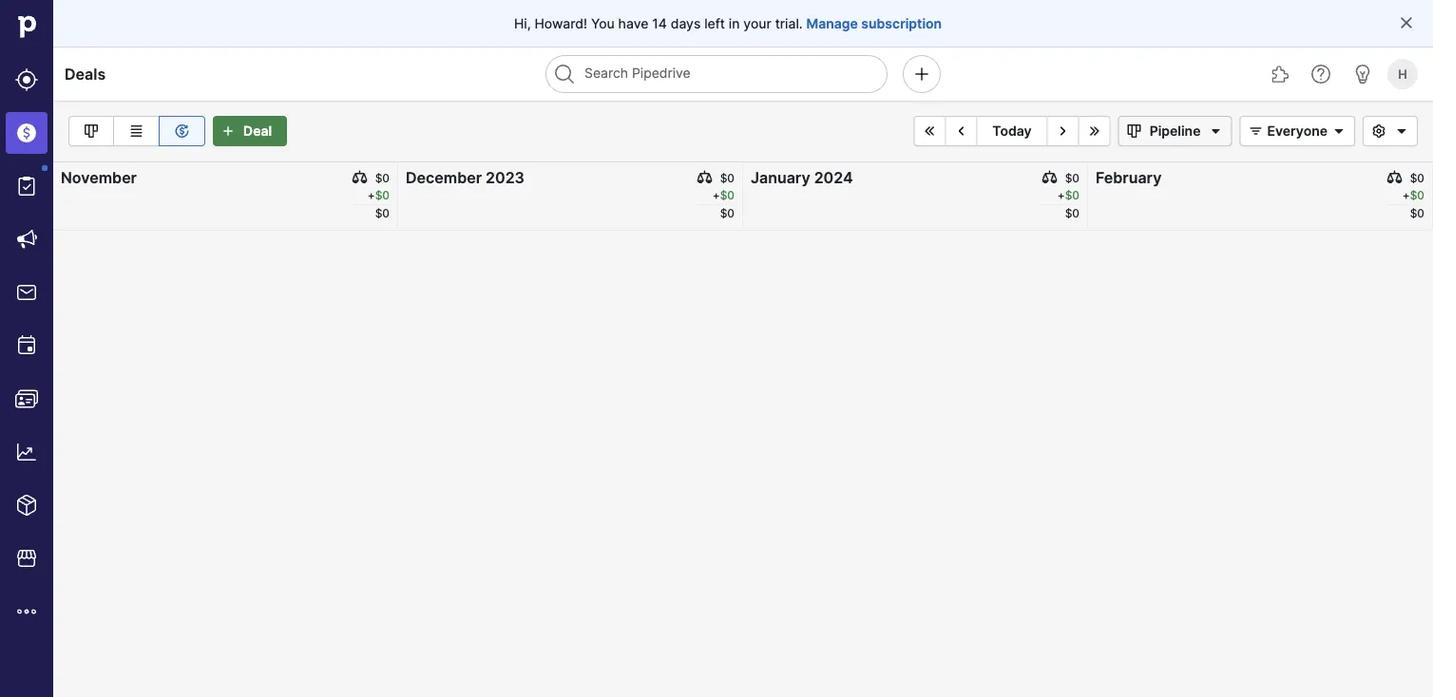 Task type: vqa. For each thing, say whether or not it's contained in the screenshot.
KEY associated with $59.90
no



Task type: describe. For each thing, give the bounding box(es) containing it.
list image
[[125, 120, 148, 143]]

2024
[[814, 168, 853, 187]]

manage subscription link
[[806, 14, 942, 33]]

sales inbox image
[[15, 281, 38, 304]]

+ $0 $0 for february
[[1402, 189, 1425, 220]]

january
[[751, 168, 810, 187]]

+ $0 $0 for january 2024
[[1057, 189, 1080, 220]]

pipeline
[[1150, 123, 1201, 139]]

days
[[671, 15, 701, 31]]

previous month image
[[950, 124, 972, 139]]

jump back 4 months image
[[918, 124, 941, 139]]

forecast image
[[171, 120, 193, 143]]

pipeline button
[[1118, 116, 1232, 146]]

deal
[[243, 123, 272, 139]]

your
[[743, 15, 772, 31]]

quick help image
[[1310, 63, 1332, 86]]

color primary image left january
[[697, 170, 712, 185]]

you
[[591, 15, 615, 31]]

+ for february
[[1402, 189, 1410, 202]]

howard!
[[534, 15, 587, 31]]

color undefined image
[[15, 175, 38, 198]]

november
[[61, 168, 137, 187]]

campaigns image
[[15, 228, 38, 251]]

deals image
[[15, 122, 38, 144]]

quick add image
[[910, 63, 933, 86]]

color primary inverted image
[[217, 124, 239, 139]]

contacts image
[[15, 388, 38, 411]]

more image
[[15, 601, 38, 623]]

hi,
[[514, 15, 531, 31]]

january 2024
[[751, 168, 853, 187]]

subscription
[[861, 15, 942, 31]]

marketplace image
[[15, 547, 38, 570]]

jump forward 4 months image
[[1083, 124, 1106, 139]]

next month image
[[1052, 124, 1074, 139]]

home image
[[12, 12, 41, 41]]

color primary image right jump forward 4 months image at the right of page
[[1123, 124, 1146, 139]]

manage
[[806, 15, 858, 31]]

color primary image right pipeline
[[1204, 124, 1227, 139]]

+ for january 2024
[[1057, 189, 1065, 202]]



Task type: locate. For each thing, give the bounding box(es) containing it.
trial.
[[775, 15, 803, 31]]

+ $0 $0
[[368, 189, 390, 220], [712, 189, 735, 220], [1057, 189, 1080, 220], [1402, 189, 1425, 220]]

4 + from the left
[[1402, 189, 1410, 202]]

+ for november
[[368, 189, 375, 202]]

today
[[992, 123, 1032, 139]]

have
[[618, 15, 649, 31]]

14
[[652, 15, 667, 31]]

color primary image
[[1399, 15, 1414, 30], [1244, 124, 1267, 139], [1328, 124, 1350, 139], [1368, 124, 1390, 139], [1042, 170, 1057, 185], [1387, 170, 1402, 185]]

h
[[1398, 67, 1407, 81]]

+ $0 $0 for december 2023
[[712, 189, 735, 220]]

left
[[704, 15, 725, 31]]

products image
[[15, 494, 38, 517]]

1 + $0 $0 from the left
[[368, 189, 390, 220]]

1 + from the left
[[368, 189, 375, 202]]

deals
[[65, 65, 106, 83]]

insights image
[[15, 441, 38, 464]]

+ $0 $0 for november
[[368, 189, 390, 220]]

color primary image left 'december'
[[352, 170, 367, 185]]

4 + $0 $0 from the left
[[1402, 189, 1425, 220]]

today button
[[977, 116, 1048, 146]]

deal button
[[213, 116, 287, 146]]

hi, howard! you have 14 days left in your  trial. manage subscription
[[514, 15, 942, 31]]

leads image
[[15, 68, 38, 91]]

2 + from the left
[[712, 189, 720, 202]]

december
[[406, 168, 482, 187]]

everyone
[[1267, 123, 1328, 139]]

$0
[[375, 172, 390, 185], [720, 172, 735, 185], [1065, 172, 1080, 185], [1410, 172, 1425, 185], [375, 189, 390, 202], [720, 189, 735, 202], [1065, 189, 1080, 202], [1410, 189, 1425, 202], [375, 207, 390, 220], [720, 207, 735, 220], [1065, 207, 1080, 220], [1410, 207, 1425, 220]]

2023
[[486, 168, 525, 187]]

+ for december 2023
[[712, 189, 720, 202]]

color primary image
[[1123, 124, 1146, 139], [1204, 124, 1227, 139], [1390, 124, 1413, 139], [352, 170, 367, 185], [697, 170, 712, 185]]

sales assistant image
[[1351, 63, 1374, 86]]

2 + $0 $0 from the left
[[712, 189, 735, 220]]

activities image
[[15, 335, 38, 357]]

color primary image down the h button
[[1390, 124, 1413, 139]]

in
[[729, 15, 740, 31]]

december 2023
[[406, 168, 525, 187]]

menu item
[[0, 106, 53, 160]]

h button
[[1384, 55, 1422, 93]]

menu
[[0, 0, 53, 698]]

pipeline image
[[80, 120, 103, 143]]

3 + from the left
[[1057, 189, 1065, 202]]

3 + $0 $0 from the left
[[1057, 189, 1080, 220]]

everyone button
[[1240, 116, 1355, 146]]

+
[[368, 189, 375, 202], [712, 189, 720, 202], [1057, 189, 1065, 202], [1402, 189, 1410, 202]]

Search Pipedrive field
[[545, 55, 888, 93]]

february
[[1096, 168, 1162, 187]]



